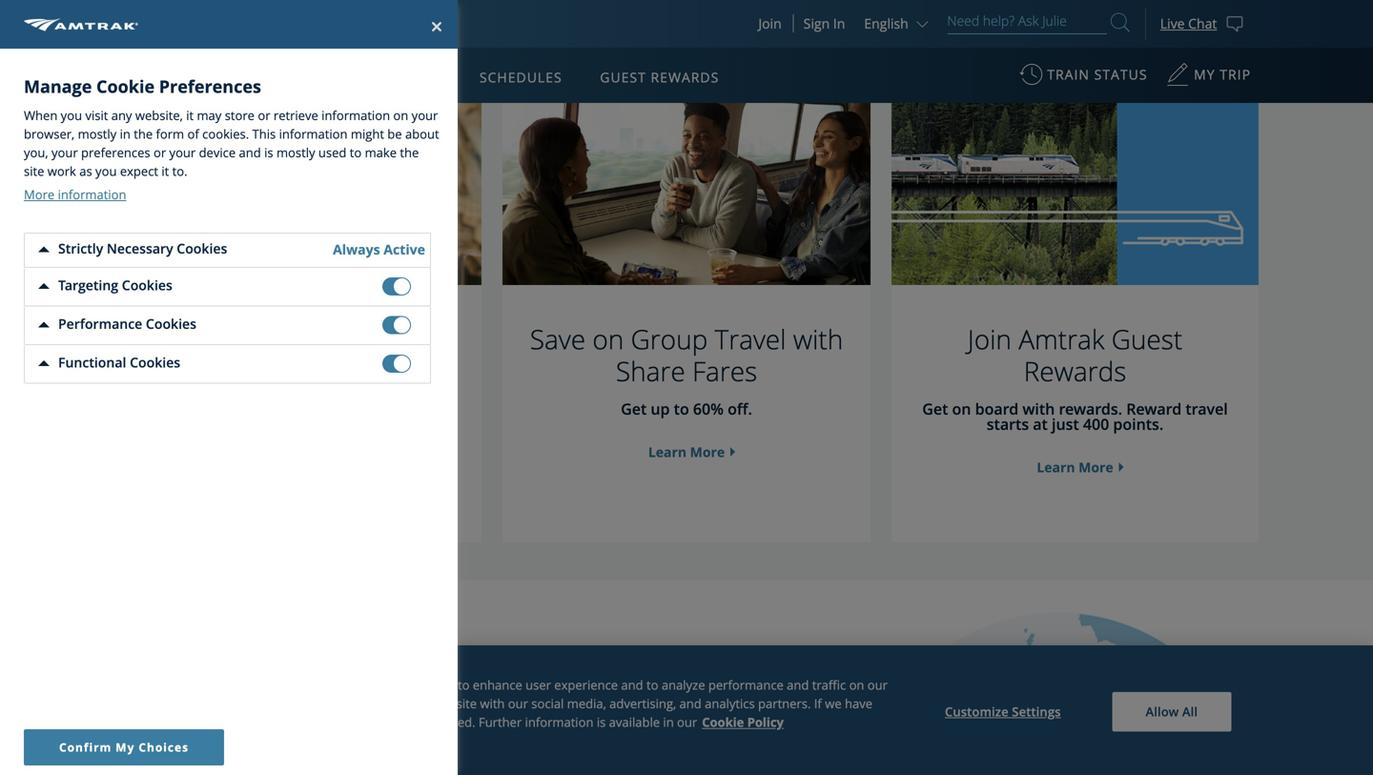 Task type: vqa. For each thing, say whether or not it's contained in the screenshot.
Fares
yes



Task type: locate. For each thing, give the bounding box(es) containing it.
sign in button
[[804, 14, 846, 32]]

2 horizontal spatial rewards
[[1024, 353, 1127, 389]]

0 vertical spatial cookie
[[96, 75, 155, 98]]

you right as
[[95, 163, 117, 180]]

1 vertical spatial in
[[663, 714, 674, 732]]

cookies up the functional cookies
[[146, 315, 197, 333]]

on right save
[[593, 321, 624, 357]]

our up further
[[508, 696, 528, 713]]

get inside get on board with rewards. reward travel starts at just 400 points.
[[923, 399, 949, 419]]

0 vertical spatial all
[[151, 321, 179, 357]]

and down cookies.
[[239, 144, 261, 161]]

policy
[[748, 714, 784, 732]]

1 vertical spatial guest
[[1112, 321, 1183, 357]]

manage cookie preferences when you visit any website, it may store or retrieve information on your browser, mostly in the form of cookies. this information might be about you, your preferences or your device and is mostly used to make the site work as you expect it to. more information
[[24, 75, 439, 203]]

regions map image
[[185, 159, 643, 426]]

2 vertical spatial guest
[[754, 679, 821, 711]]

join left sign
[[759, 14, 782, 32]]

cookie inside manage cookie preferences when you visit any website, it may store or retrieve information on your browser, mostly in the form of cookies. this information might be about you, your preferences or your device and is mostly used to make the site work as you expect it to. more information
[[96, 75, 155, 98]]

banner
[[0, 0, 1374, 441]]

2 horizontal spatial it
[[372, 714, 379, 732]]

about right might
[[405, 126, 439, 143]]

learn for rewards
[[1037, 459, 1076, 477]]

the right "make"
[[400, 144, 419, 161]]

2 vertical spatial switch
[[383, 355, 411, 373]]

with inside all aboard with just your phone
[[281, 321, 331, 357]]

always active
[[333, 240, 426, 258]]

with right the travel
[[794, 321, 844, 357]]

chat
[[1189, 14, 1218, 32]]

learn more
[[649, 443, 725, 461], [1037, 459, 1114, 477], [1088, 698, 1192, 717]]

1 vertical spatial switch
[[383, 316, 411, 335]]

cookie policy link
[[702, 714, 784, 732]]

1 horizontal spatial about
[[405, 126, 439, 143]]

store
[[225, 107, 255, 124]]

0 vertical spatial is
[[264, 144, 273, 161]]

0 horizontal spatial is
[[264, 144, 273, 161]]

0 horizontal spatial or
[[154, 144, 166, 161]]

0 horizontal spatial it
[[162, 163, 169, 180]]

or down form
[[154, 144, 166, 161]]

all left aboard
[[151, 321, 179, 357]]

1 horizontal spatial you
[[95, 163, 117, 180]]

cookie up any
[[96, 75, 155, 98]]

1 horizontal spatial of
[[418, 696, 430, 713]]

tracking
[[332, 677, 378, 694]]

1 get from the left
[[621, 399, 647, 419]]

to inside manage cookie preferences when you visit any website, it may store or retrieve information on your browser, mostly in the form of cookies. this information might be about you, your preferences or your device and is mostly used to make the site work as you expect it to. more information
[[350, 144, 362, 161]]

1 horizontal spatial is
[[597, 714, 606, 732]]

just
[[1052, 414, 1080, 435]]

join up board
[[968, 321, 1012, 357]]

about inside manage cookie preferences when you visit any website, it may store or retrieve information on your browser, mostly in the form of cookies. this information might be about you, your preferences or your device and is mostly used to make the site work as you expect it to. more information
[[405, 126, 439, 143]]

my trip button
[[1167, 56, 1252, 103]]

0 horizontal spatial mostly
[[78, 126, 117, 143]]

1 vertical spatial be
[[405, 714, 419, 732]]

of right form
[[188, 126, 199, 143]]

switch
[[383, 278, 411, 296], [383, 316, 411, 335], [383, 355, 411, 373]]

cookies
[[225, 677, 268, 694]]

on inside save on group travel with share fares
[[593, 321, 624, 357]]

switch for functional cookies
[[383, 355, 411, 373]]

form
[[156, 126, 184, 143]]

application
[[185, 159, 643, 426]]

site down you,
[[24, 163, 44, 180]]

choices
[[139, 740, 189, 756]]

travel
[[1186, 399, 1229, 419]]

get
[[621, 399, 647, 419], [923, 399, 949, 419]]

0 vertical spatial guest
[[600, 68, 647, 86]]

2 horizontal spatial guest
[[1112, 321, 1183, 357]]

mostly left used
[[277, 144, 315, 161]]

with
[[281, 321, 331, 357], [794, 321, 844, 357], [1023, 399, 1055, 419], [561, 679, 612, 711], [480, 696, 505, 713]]

0 horizontal spatial cookie
[[96, 75, 155, 98]]

this down store
[[252, 126, 276, 143]]

0 vertical spatial switch
[[383, 278, 411, 296]]

0 horizontal spatial learn
[[649, 443, 687, 461]]

0 horizontal spatial guest
[[600, 68, 647, 86]]

is inside manage cookie preferences when you visit any website, it may store or retrieve information on your browser, mostly in the form of cookies. this information might be about you, your preferences or your device and is mostly used to make the site work as you expect it to. more information
[[264, 144, 273, 161]]

uses
[[195, 677, 222, 694]]

cookies down the performance cookies
[[130, 353, 180, 371]]

to.
[[172, 163, 188, 180]]

in down any
[[120, 126, 131, 143]]

0 vertical spatial it
[[186, 107, 194, 124]]

our
[[868, 677, 888, 694], [433, 696, 453, 713], [508, 696, 528, 713], [677, 714, 698, 732]]

0 horizontal spatial amtrak
[[663, 679, 748, 711]]

enhance
[[473, 677, 523, 694]]

get for save
[[621, 399, 647, 419]]

guest inside earn 20,000 bonus points* with the amtrak guest rewards preferred mastercard®.
[[754, 679, 821, 711]]

1 vertical spatial the
[[400, 144, 419, 161]]

2 vertical spatial it
[[372, 714, 379, 732]]

20,000
[[312, 679, 386, 711]]

learn
[[649, 443, 687, 461], [1037, 459, 1076, 477], [1088, 698, 1140, 717]]

1 switch from the top
[[383, 278, 411, 296]]

you
[[61, 107, 82, 124], [95, 163, 117, 180]]

guest inside join amtrak guest rewards
[[1112, 321, 1183, 357]]

join for join amtrak guest rewards
[[968, 321, 1012, 357]]

guest rewards button
[[593, 51, 727, 104]]

0 horizontal spatial in
[[120, 126, 131, 143]]

0 horizontal spatial be
[[388, 126, 402, 143]]

1 horizontal spatial be
[[405, 714, 419, 732]]

available
[[609, 714, 660, 732]]

cookies down strictly necessary cookies
[[122, 276, 173, 294]]

amtrak image
[[114, 12, 328, 35]]

f e e d b a c k
[[8, 336, 26, 395]]

be up "make"
[[388, 126, 402, 143]]

all inside all aboard with just your phone
[[151, 321, 179, 357]]

get left board
[[923, 399, 949, 419]]

english button
[[865, 14, 933, 32]]

1 vertical spatial about
[[328, 696, 362, 713]]

all
[[151, 321, 179, 357], [1183, 703, 1198, 721]]

e up d
[[8, 343, 26, 351]]

signal
[[305, 714, 339, 732]]

you left visit
[[61, 107, 82, 124]]

1 horizontal spatial join
[[968, 321, 1012, 357]]

1 vertical spatial site
[[457, 696, 477, 713]]

mostly down visit
[[78, 126, 117, 143]]

with left just
[[281, 321, 331, 357]]

1 horizontal spatial all
[[1183, 703, 1198, 721]]

of inside this website uses cookies and other tracking technologies to enhance user experience and to analyze performance and traffic on our website. we also share information about your use of our site with our social media, advertising, and analytics partners. if we have detected an opt-out preference signal then it will be honored. further information is available in our
[[418, 696, 430, 713]]

0 horizontal spatial this
[[121, 677, 144, 694]]

1 vertical spatial mostly
[[277, 144, 315, 161]]

train status
[[1048, 65, 1148, 83]]

1 vertical spatial all
[[1183, 703, 1198, 721]]

0 vertical spatial about
[[405, 126, 439, 143]]

on inside manage cookie preferences when you visit any website, it may store or retrieve information on your browser, mostly in the form of cookies. this information might be about you, your preferences or your device and is mostly used to make the site work as you expect it to. more information
[[393, 107, 409, 124]]

2 get from the left
[[923, 399, 949, 419]]

join button
[[747, 14, 794, 32]]

on up have
[[850, 677, 865, 694]]

out
[[216, 714, 235, 732]]

your
[[412, 107, 438, 124], [51, 144, 78, 161], [169, 144, 196, 161], [365, 696, 391, 713]]

join for join
[[759, 14, 782, 32]]

on left board
[[953, 399, 972, 419]]

0 horizontal spatial site
[[24, 163, 44, 180]]

information
[[322, 107, 390, 124], [279, 126, 348, 143], [58, 186, 126, 203], [256, 696, 325, 713], [525, 714, 594, 732]]

0 horizontal spatial get
[[621, 399, 647, 419]]

if
[[815, 696, 822, 713]]

retrieve
[[274, 107, 318, 124]]

or right store
[[258, 107, 270, 124]]

an
[[175, 714, 189, 732]]

1 vertical spatial of
[[418, 696, 430, 713]]

my trip
[[1195, 65, 1252, 83]]

it left will
[[372, 714, 379, 732]]

switch for performance cookies
[[383, 316, 411, 335]]

3 switch from the top
[[383, 355, 411, 373]]

0 vertical spatial or
[[258, 107, 270, 124]]

join inside banner
[[759, 14, 782, 32]]

live
[[1161, 14, 1185, 32]]

is down media,
[[597, 714, 606, 732]]

join inside join amtrak guest rewards
[[968, 321, 1012, 357]]

2 switch from the top
[[383, 316, 411, 335]]

about
[[405, 126, 439, 143], [328, 696, 362, 713]]

1 horizontal spatial get
[[923, 399, 949, 419]]

1 horizontal spatial rewards
[[827, 679, 925, 711]]

to right up
[[674, 399, 690, 419]]

0 vertical spatial be
[[388, 126, 402, 143]]

your
[[389, 321, 445, 357]]

be inside manage cookie preferences when you visit any website, it may store or retrieve information on your browser, mostly in the form of cookies. this information might be about you, your preferences or your device and is mostly used to make the site work as you expect it to. more information
[[388, 126, 402, 143]]

the up 'available'
[[618, 679, 656, 711]]

or
[[258, 107, 270, 124], [154, 144, 166, 161]]

2 horizontal spatial the
[[618, 679, 656, 711]]

confirm my choices
[[59, 740, 189, 756]]

rewards inside popup button
[[651, 68, 720, 86]]

sign
[[804, 14, 830, 32]]

device
[[199, 144, 236, 161]]

this inside manage cookie preferences when you visit any website, it may store or retrieve information on your browser, mostly in the form of cookies. this information might be about you, your preferences or your device and is mostly used to make the site work as you expect it to. more information
[[252, 126, 276, 143]]

1 horizontal spatial amtrak
[[1019, 321, 1105, 357]]

this up website.
[[121, 677, 144, 694]]

0 horizontal spatial join
[[759, 14, 782, 32]]

2 vertical spatial the
[[618, 679, 656, 711]]

to down might
[[350, 144, 362, 161]]

and inside manage cookie preferences when you visit any website, it may store or retrieve information on your browser, mostly in the form of cookies. this information might be about you, your preferences or your device and is mostly used to make the site work as you expect it to. more information
[[239, 144, 261, 161]]

learn more link for travel
[[649, 443, 725, 461]]

2 vertical spatial rewards
[[827, 679, 925, 711]]

0 horizontal spatial the
[[134, 126, 153, 143]]

about inside this website uses cookies and other tracking technologies to enhance user experience and to analyze performance and traffic on our website. we also share information about your use of our site with our social media, advertising, and analytics partners. if we have detected an opt-out preference signal then it will be honored. further information is available in our
[[328, 696, 362, 713]]

english
[[865, 14, 909, 32]]

learn down up
[[649, 443, 687, 461]]

other
[[297, 677, 329, 694]]

the down "website," on the top left
[[134, 126, 153, 143]]

1 horizontal spatial mostly
[[277, 144, 315, 161]]

strictly
[[58, 240, 103, 258]]

guest
[[600, 68, 647, 86], [1112, 321, 1183, 357], [754, 679, 821, 711]]

1 vertical spatial or
[[154, 144, 166, 161]]

0 vertical spatial of
[[188, 126, 199, 143]]

cookies for functional cookies
[[130, 353, 180, 371]]

on up "make"
[[393, 107, 409, 124]]

0 vertical spatial rewards
[[651, 68, 720, 86]]

0 horizontal spatial about
[[328, 696, 362, 713]]

is
[[264, 144, 273, 161], [597, 714, 606, 732]]

site
[[24, 163, 44, 180], [457, 696, 477, 713]]

1 horizontal spatial site
[[457, 696, 477, 713]]

with right board
[[1023, 399, 1055, 419]]

be down use at the bottom left of the page
[[405, 714, 419, 732]]

c
[[8, 382, 26, 388]]

amtrak up cookie policy 'link' on the bottom right of the page
[[663, 679, 748, 711]]

1 vertical spatial amtrak
[[663, 679, 748, 711]]

analytics
[[705, 696, 755, 713]]

site up honored.
[[457, 696, 477, 713]]

reward
[[1127, 399, 1182, 419]]

about down tracking
[[328, 696, 362, 713]]

1 horizontal spatial learn
[[1037, 459, 1076, 477]]

more
[[24, 186, 55, 203], [690, 443, 725, 461], [1079, 459, 1114, 477], [1146, 698, 1192, 717]]

site inside this website uses cookies and other tracking technologies to enhance user experience and to analyze performance and traffic on our website. we also share information about your use of our site with our social media, advertising, and analytics partners. if we have detected an opt-out preference signal then it will be honored. further information is available in our
[[457, 696, 477, 713]]

f
[[8, 336, 26, 343]]

amtrak up rewards.
[[1019, 321, 1105, 357]]

1 vertical spatial join
[[968, 321, 1012, 357]]

guest inside popup button
[[600, 68, 647, 86]]

1 horizontal spatial this
[[252, 126, 276, 143]]

switch for targeting cookies
[[383, 278, 411, 296]]

rewards inside earn 20,000 bonus points* with the amtrak guest rewards preferred mastercard®.
[[827, 679, 925, 711]]

manage cookie preferences alert dialog
[[0, 0, 458, 776]]

with right user
[[561, 679, 612, 711]]

visit
[[85, 107, 108, 124]]

we
[[825, 696, 842, 713]]

0 vertical spatial in
[[120, 126, 131, 143]]

analyze
[[662, 677, 706, 694]]

it left may
[[186, 107, 194, 124]]

Please enter your search item search field
[[948, 10, 1108, 34]]

is inside this website uses cookies and other tracking technologies to enhance user experience and to analyze performance and traffic on our website. we also share information about your use of our site with our social media, advertising, and analytics partners. if we have detected an opt-out preference signal then it will be honored. further information is available in our
[[597, 714, 606, 732]]

cookie down analytics at the bottom
[[702, 714, 744, 732]]

0 vertical spatial you
[[61, 107, 82, 124]]

learn left allow
[[1088, 698, 1140, 717]]

cookies for targeting cookies
[[122, 276, 173, 294]]

is right the "device"
[[264, 144, 273, 161]]

1 vertical spatial this
[[121, 677, 144, 694]]

performance
[[58, 315, 142, 333]]

0 vertical spatial join
[[759, 14, 782, 32]]

used
[[319, 144, 347, 161]]

and up partners.
[[787, 677, 809, 694]]

in
[[834, 14, 846, 32]]

1 horizontal spatial in
[[663, 714, 674, 732]]

search icon image
[[1111, 9, 1130, 35]]

confirm
[[59, 740, 112, 756]]

e down the f
[[8, 351, 26, 358]]

functional
[[58, 353, 126, 371]]

0 vertical spatial site
[[24, 163, 44, 180]]

it left to.
[[162, 163, 169, 180]]

as
[[79, 163, 92, 180]]

0 horizontal spatial of
[[188, 126, 199, 143]]

1 horizontal spatial cookie
[[702, 714, 744, 732]]

0 horizontal spatial you
[[61, 107, 82, 124]]

on inside this website uses cookies and other tracking technologies to enhance user experience and to analyze performance and traffic on our website. we also share information about your use of our site with our social media, advertising, and analytics partners. if we have detected an opt-out preference signal then it will be honored. further information is available in our
[[850, 677, 865, 694]]

in down advertising,
[[663, 714, 674, 732]]

honored.
[[423, 714, 476, 732]]

all right allow
[[1183, 703, 1198, 721]]

to
[[350, 144, 362, 161], [674, 399, 690, 419], [458, 677, 470, 694], [647, 677, 659, 694]]

get on board with rewards. reward travel starts at just 400 points.
[[923, 399, 1229, 435]]

of right use at the bottom left of the page
[[418, 696, 430, 713]]

information down the retrieve
[[279, 126, 348, 143]]

0 vertical spatial amtrak
[[1019, 321, 1105, 357]]

0 horizontal spatial all
[[151, 321, 179, 357]]

amtrak
[[1019, 321, 1105, 357], [663, 679, 748, 711]]

a
[[8, 374, 26, 382]]

learn down just
[[1037, 459, 1076, 477]]

get left up
[[621, 399, 647, 419]]

company logo image
[[24, 6, 138, 44], [24, 19, 138, 31]]

your inside this website uses cookies and other tracking technologies to enhance user experience and to analyze performance and traffic on our website. we also share information about your use of our site with our social media, advertising, and analytics partners. if we have detected an opt-out preference signal then it will be honored. further information is available in our
[[365, 696, 391, 713]]

0 vertical spatial this
[[252, 126, 276, 143]]

manage
[[24, 75, 92, 98]]

0 horizontal spatial rewards
[[651, 68, 720, 86]]

with down enhance
[[480, 696, 505, 713]]

points*
[[470, 679, 555, 711]]

1 vertical spatial is
[[597, 714, 606, 732]]

more information link
[[24, 186, 442, 204]]

with inside earn 20,000 bonus points* with the amtrak guest rewards preferred mastercard®.
[[561, 679, 612, 711]]

1 vertical spatial rewards
[[1024, 353, 1127, 389]]

1 horizontal spatial guest
[[754, 679, 821, 711]]



Task type: describe. For each thing, give the bounding box(es) containing it.
train status link
[[1020, 56, 1148, 103]]

rewards.
[[1059, 399, 1123, 419]]

preferred
[[253, 706, 362, 739]]

advertising,
[[610, 696, 677, 713]]

to left enhance
[[458, 677, 470, 694]]

expect
[[120, 163, 158, 180]]

1 vertical spatial you
[[95, 163, 117, 180]]

1 horizontal spatial or
[[258, 107, 270, 124]]

performance
[[709, 677, 784, 694]]

be inside this website uses cookies and other tracking technologies to enhance user experience and to analyze performance and traffic on our website. we also share information about your use of our site with our social media, advertising, and analytics partners. if we have detected an opt-out preference signal then it will be honored. further information is available in our
[[405, 714, 419, 732]]

traffic
[[813, 677, 846, 694]]

targeting cookies
[[58, 276, 173, 294]]

cookies.
[[202, 126, 249, 143]]

opt-
[[192, 714, 216, 732]]

and down analyze
[[680, 696, 702, 713]]

any
[[111, 107, 132, 124]]

partners.
[[759, 696, 811, 713]]

cookie policy
[[702, 714, 784, 732]]

preferences
[[81, 144, 150, 161]]

1 horizontal spatial it
[[186, 107, 194, 124]]

share
[[220, 696, 253, 713]]

learn more for rewards
[[1037, 459, 1114, 477]]

allow all
[[1146, 703, 1198, 721]]

1 company logo image from the top
[[24, 6, 138, 44]]

bonus
[[392, 679, 464, 711]]

banner containing join
[[0, 0, 1374, 441]]

make
[[365, 144, 397, 161]]

and left other
[[272, 677, 294, 694]]

information up might
[[322, 107, 390, 124]]

my
[[116, 740, 135, 756]]

also
[[194, 696, 217, 713]]

destinations
[[132, 68, 236, 86]]

technologies
[[381, 677, 455, 694]]

cookies down 'more information' link
[[177, 240, 227, 258]]

necessary
[[107, 240, 173, 258]]

k
[[8, 388, 26, 395]]

rewards inside join amtrak guest rewards
[[1024, 353, 1127, 389]]

confirm my choices button
[[24, 730, 224, 766]]

may
[[197, 107, 222, 124]]

destinations button
[[124, 51, 244, 104]]

our down analyze
[[677, 714, 698, 732]]

further
[[479, 714, 522, 732]]

preference
[[239, 714, 302, 732]]

in inside this website uses cookies and other tracking technologies to enhance user experience and to analyze performance and traffic on our website. we also share information about your use of our site with our social media, advertising, and analytics partners. if we have detected an opt-out preference signal then it will be honored. further information is available in our
[[663, 714, 674, 732]]

website.
[[121, 696, 169, 713]]

the inside earn 20,000 bonus points* with the amtrak guest rewards preferred mastercard®.
[[618, 679, 656, 711]]

allow all button
[[1113, 692, 1232, 732]]

just
[[338, 321, 382, 357]]

2 horizontal spatial learn
[[1088, 698, 1140, 717]]

of inside manage cookie preferences when you visit any website, it may store or retrieve information on your browser, mostly in the form of cookies. this information might be about you, your preferences or your device and is mostly used to make the site work as you expect it to. more information
[[188, 126, 199, 143]]

1 horizontal spatial the
[[400, 144, 419, 161]]

website,
[[135, 107, 183, 124]]

this inside this website uses cookies and other tracking technologies to enhance user experience and to analyze performance and traffic on our website. we also share information about your use of our site with our social media, advertising, and analytics partners. if we have detected an opt-out preference signal then it will be honored. further information is available in our
[[121, 677, 144, 694]]

our up have
[[868, 677, 888, 694]]

detected
[[121, 714, 172, 732]]

travel
[[715, 321, 787, 357]]

up
[[651, 399, 670, 419]]

all aboard with just your phone
[[151, 321, 445, 389]]

information down social
[[525, 714, 594, 732]]

allow
[[1146, 703, 1180, 721]]

amtrak inside earn 20,000 bonus points* with the amtrak guest rewards preferred mastercard®.
[[663, 679, 748, 711]]

with inside this website uses cookies and other tracking technologies to enhance user experience and to analyze performance and traffic on our website. we also share information about your use of our site with our social media, advertising, and analytics partners. if we have detected an opt-out preference signal then it will be honored. further information is available in our
[[480, 696, 505, 713]]

fares
[[693, 353, 758, 389]]

train
[[1048, 65, 1090, 83]]

earn 20,000 bonus points* with the amtrak guest rewards preferred mastercard®.
[[253, 679, 925, 739]]

aboard
[[186, 321, 274, 357]]

earn
[[253, 679, 305, 711]]

preferences
[[159, 75, 261, 98]]

amtrak inside join amtrak guest rewards
[[1019, 321, 1105, 357]]

live chat button
[[1146, 0, 1259, 48]]

learn more for travel
[[649, 443, 725, 461]]

learn more link for rewards
[[1037, 459, 1114, 477]]

cookies for performance cookies
[[146, 315, 197, 333]]

starts
[[987, 414, 1030, 435]]

social
[[532, 696, 564, 713]]

experience
[[555, 677, 618, 694]]

more inside manage cookie preferences when you visit any website, it may store or retrieve information on your browser, mostly in the form of cookies. this information might be about you, your preferences or your device and is mostly used to make the site work as you expect it to. more information
[[24, 186, 55, 203]]

save
[[530, 321, 586, 357]]

always
[[333, 240, 380, 258]]

our up honored.
[[433, 696, 453, 713]]

2 e from the top
[[8, 351, 26, 358]]

d
[[8, 358, 26, 366]]

customize settings
[[945, 703, 1062, 721]]

get for join
[[923, 399, 949, 419]]

user
[[526, 677, 551, 694]]

0 vertical spatial mostly
[[78, 126, 117, 143]]

this website uses cookies and other tracking technologies to enhance user experience and to analyze performance and traffic on our website. we also share information about your use of our site with our social media, advertising, and analytics partners. if we have detected an opt-out preference signal then it will be honored. further information is available in our
[[121, 677, 888, 732]]

with inside get on board with rewards. reward travel starts at just 400 points.
[[1023, 399, 1055, 419]]

site inside manage cookie preferences when you visit any website, it may store or retrieve information on your browser, mostly in the form of cookies. this information might be about you, your preferences or your device and is mostly used to make the site work as you expect it to. more information
[[24, 163, 44, 180]]

work
[[47, 163, 76, 180]]

and up advertising,
[[622, 677, 644, 694]]

2 company logo image from the top
[[24, 19, 138, 31]]

0 vertical spatial the
[[134, 126, 153, 143]]

amtrak guest rewards preferred mastercard image
[[143, 684, 191, 755]]

guest rewards
[[600, 68, 720, 86]]

targeting
[[58, 276, 118, 294]]

learn for travel
[[649, 443, 687, 461]]

media,
[[567, 696, 607, 713]]

on inside get on board with rewards. reward travel starts at just 400 points.
[[953, 399, 972, 419]]

to up advertising,
[[647, 677, 659, 694]]

1 vertical spatial it
[[162, 163, 169, 180]]

with inside save on group travel with share fares
[[794, 321, 844, 357]]

active
[[384, 240, 426, 258]]

my
[[1195, 65, 1216, 83]]

browser,
[[24, 126, 75, 143]]

information down as
[[58, 186, 126, 203]]

in inside manage cookie preferences when you visit any website, it may store or retrieve information on your browser, mostly in the form of cookies. this information might be about you, your preferences or your device and is mostly used to make the site work as you expect it to. more information
[[120, 126, 131, 143]]

live chat
[[1161, 14, 1218, 32]]

1 vertical spatial cookie
[[702, 714, 744, 732]]

information up preference
[[256, 696, 325, 713]]

points.
[[1114, 414, 1164, 435]]

phone
[[259, 353, 337, 389]]

we
[[172, 696, 190, 713]]

1 e from the top
[[8, 343, 26, 351]]

customize
[[945, 703, 1009, 721]]

then
[[342, 714, 369, 732]]

mastercard®.
[[368, 706, 525, 739]]

you,
[[24, 144, 48, 161]]

all inside "allow all" button
[[1183, 703, 1198, 721]]

off.
[[728, 399, 753, 419]]

customize settings button
[[944, 692, 1063, 732]]

trip
[[1221, 65, 1252, 83]]

save on group travel with share fares
[[530, 321, 844, 389]]

status
[[1095, 65, 1148, 83]]

it inside this website uses cookies and other tracking technologies to enhance user experience and to analyze performance and traffic on our website. we also share information about your use of our site with our social media, advertising, and analytics partners. if we have detected an opt-out preference signal then it will be honored. further information is available in our
[[372, 714, 379, 732]]



